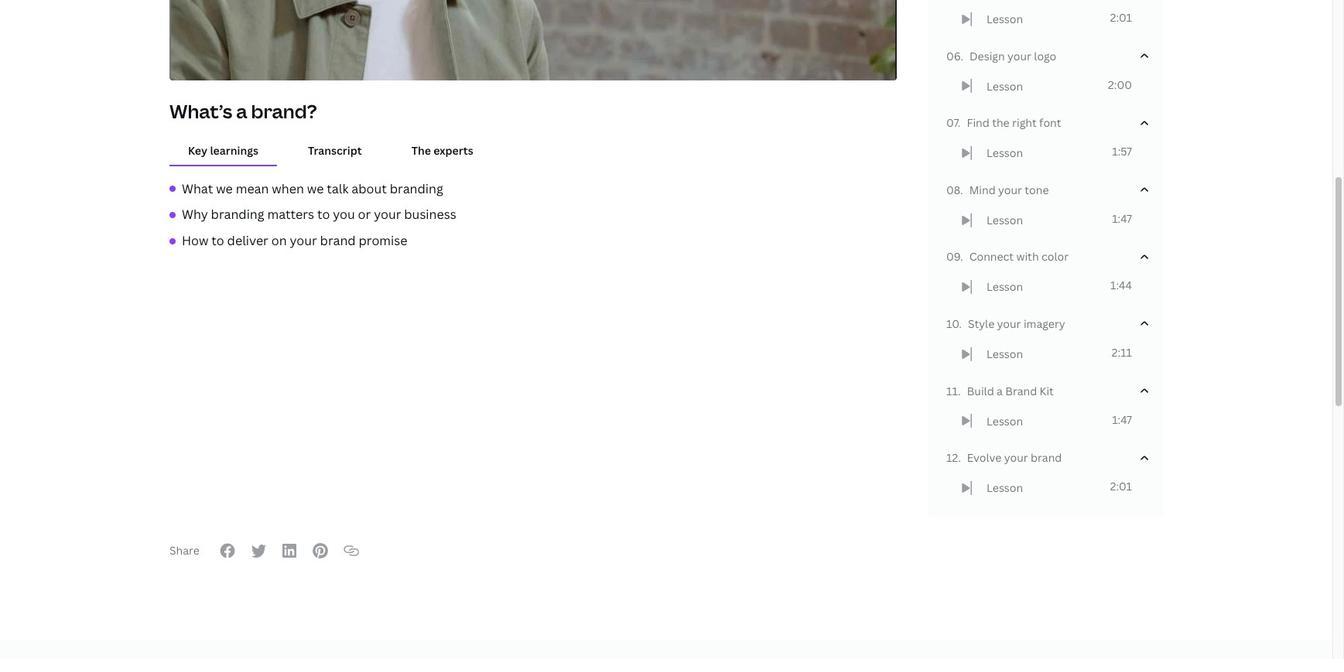 Task type: vqa. For each thing, say whether or not it's contained in the screenshot.
the bottom 'brand'
yes



Task type: describe. For each thing, give the bounding box(es) containing it.
10
[[947, 317, 959, 331]]

your right on
[[290, 232, 317, 249]]

tone
[[1025, 182, 1049, 197]]

1 2:01 from the top
[[1111, 10, 1132, 25]]

what's
[[170, 99, 232, 124]]

6 lesson from the top
[[987, 347, 1023, 361]]

deliver
[[227, 232, 268, 249]]

1 vertical spatial a
[[997, 384, 1003, 398]]

. for 08
[[961, 182, 963, 197]]

07
[[947, 115, 958, 130]]

0 vertical spatial to
[[317, 206, 330, 223]]

12 . evolve your brand
[[947, 451, 1062, 465]]

matters
[[267, 206, 314, 223]]

mind
[[970, 182, 996, 197]]

find
[[967, 115, 990, 130]]

logo
[[1034, 48, 1057, 63]]

06 . design your logo
[[947, 48, 1057, 63]]

business
[[404, 206, 456, 223]]

key learnings button
[[170, 136, 277, 165]]

2 lesson from the top
[[987, 79, 1023, 93]]

imagery
[[1024, 317, 1066, 331]]

3 lesson from the top
[[987, 146, 1023, 160]]

what
[[182, 180, 213, 197]]

5 lesson from the top
[[987, 280, 1023, 294]]

1 vertical spatial branding
[[211, 206, 264, 223]]

08
[[947, 182, 961, 197]]

transcript button
[[289, 136, 381, 165]]

. for 09
[[961, 250, 963, 264]]

on
[[271, 232, 287, 249]]

design
[[970, 48, 1005, 63]]

09 . connect with color
[[947, 250, 1069, 264]]

1 lesson from the top
[[987, 12, 1023, 26]]

. for 10
[[959, 317, 962, 331]]

0 vertical spatial a
[[236, 99, 247, 124]]

2:11
[[1112, 345, 1132, 360]]

with
[[1017, 250, 1039, 264]]

build
[[967, 384, 994, 398]]

1 1:47 from the top
[[1112, 211, 1132, 226]]

09
[[947, 250, 961, 264]]

0 vertical spatial brand
[[320, 232, 356, 249]]

2 1:47 from the top
[[1112, 412, 1132, 427]]

kit
[[1040, 384, 1054, 398]]

talk
[[327, 180, 349, 197]]

learnings
[[210, 143, 258, 158]]

brand?
[[251, 99, 317, 124]]

why branding matters to you or your business
[[182, 206, 456, 223]]

8 lesson from the top
[[987, 481, 1023, 495]]



Task type: locate. For each thing, give the bounding box(es) containing it.
lesson down 07 . find the right font
[[987, 146, 1023, 160]]

to right how
[[212, 232, 224, 249]]

. left connect
[[961, 250, 963, 264]]

the
[[412, 143, 431, 158]]

. left the "mind"
[[961, 182, 963, 197]]

. left the build
[[958, 384, 961, 398]]

0 vertical spatial branding
[[390, 180, 443, 197]]

you
[[333, 206, 355, 223]]

. left evolve
[[958, 451, 961, 465]]

08 . mind your tone
[[947, 182, 1049, 197]]

. for 11
[[958, 384, 961, 398]]

brand
[[1006, 384, 1037, 398]]

7 lesson from the top
[[987, 414, 1023, 428]]

your right evolve
[[1005, 451, 1028, 465]]

mean
[[236, 180, 269, 197]]

. for 06
[[961, 48, 964, 63]]

what's a brand?
[[170, 99, 317, 124]]

2 we from the left
[[307, 180, 324, 197]]

your for 10 . style your imagery
[[997, 317, 1021, 331]]

. left "find"
[[958, 115, 961, 130]]

1:47 down "1:57"
[[1112, 211, 1132, 226]]

the experts
[[412, 143, 473, 158]]

your for 06 . design your logo
[[1008, 48, 1032, 63]]

lesson down 11 . build a brand kit
[[987, 414, 1023, 428]]

key
[[188, 143, 208, 158]]

0 horizontal spatial we
[[216, 180, 233, 197]]

lesson down 12 . evolve your brand
[[987, 481, 1023, 495]]

1:47 down '2:11'
[[1112, 412, 1132, 427]]

1:44
[[1111, 278, 1132, 293]]

4 lesson from the top
[[987, 213, 1023, 227]]

we right what
[[216, 180, 233, 197]]

why
[[182, 206, 208, 223]]

1 horizontal spatial branding
[[390, 180, 443, 197]]

lesson down 06 . design your logo
[[987, 79, 1023, 93]]

lesson down 08 . mind your tone
[[987, 213, 1023, 227]]

1 vertical spatial brand
[[1031, 451, 1062, 465]]

. for 12
[[958, 451, 961, 465]]

transcript
[[308, 143, 362, 158]]

right
[[1012, 115, 1037, 130]]

share
[[170, 544, 200, 558]]

1 we from the left
[[216, 180, 233, 197]]

how
[[182, 232, 209, 249]]

experts
[[434, 143, 473, 158]]

06
[[947, 48, 961, 63]]

1 vertical spatial 1:47
[[1112, 412, 1132, 427]]

1 horizontal spatial to
[[317, 206, 330, 223]]

what we mean when we talk about branding
[[182, 180, 443, 197]]

we
[[216, 180, 233, 197], [307, 180, 324, 197]]

2:01
[[1111, 10, 1132, 25], [1111, 479, 1132, 494]]

. for 07
[[958, 115, 961, 130]]

07 . find the right font
[[947, 115, 1062, 130]]

we left talk
[[307, 180, 324, 197]]

1 horizontal spatial a
[[997, 384, 1003, 398]]

1 vertical spatial to
[[212, 232, 224, 249]]

or
[[358, 206, 371, 223]]

0 horizontal spatial to
[[212, 232, 224, 249]]

brand down you
[[320, 232, 356, 249]]

your for 12 . evolve your brand
[[1005, 451, 1028, 465]]

to
[[317, 206, 330, 223], [212, 232, 224, 249]]

when
[[272, 180, 304, 197]]

2 2:01 from the top
[[1111, 479, 1132, 494]]

to left you
[[317, 206, 330, 223]]

style
[[968, 317, 995, 331]]

a
[[236, 99, 247, 124], [997, 384, 1003, 398]]

key learnings
[[188, 143, 258, 158]]

font
[[1040, 115, 1062, 130]]

brand right evolve
[[1031, 451, 1062, 465]]

your for 08 . mind your tone
[[999, 182, 1022, 197]]

10 . style your imagery
[[947, 317, 1066, 331]]

your
[[1008, 48, 1032, 63], [999, 182, 1022, 197], [374, 206, 401, 223], [290, 232, 317, 249], [997, 317, 1021, 331], [1005, 451, 1028, 465]]

2:00
[[1108, 77, 1132, 92]]

brand
[[320, 232, 356, 249], [1031, 451, 1062, 465]]

0 horizontal spatial branding
[[211, 206, 264, 223]]

branding up business
[[390, 180, 443, 197]]

color
[[1042, 250, 1069, 264]]

1:57
[[1112, 144, 1132, 159]]

1 horizontal spatial brand
[[1031, 451, 1062, 465]]

. left design
[[961, 48, 964, 63]]

lesson down 10 . style your imagery
[[987, 347, 1023, 361]]

the
[[992, 115, 1010, 130]]

branding
[[390, 180, 443, 197], [211, 206, 264, 223]]

your right or
[[374, 206, 401, 223]]

branding up deliver
[[211, 206, 264, 223]]

a up learnings
[[236, 99, 247, 124]]

your left logo
[[1008, 48, 1032, 63]]

connect
[[970, 250, 1014, 264]]

your right style
[[997, 317, 1021, 331]]

11
[[947, 384, 958, 398]]

lesson up 06 . design your logo
[[987, 12, 1023, 26]]

how to deliver on your brand promise
[[182, 232, 407, 249]]

.
[[961, 48, 964, 63], [958, 115, 961, 130], [961, 182, 963, 197], [961, 250, 963, 264], [959, 317, 962, 331], [958, 384, 961, 398], [958, 451, 961, 465]]

1 horizontal spatial we
[[307, 180, 324, 197]]

11 . build a brand kit
[[947, 384, 1054, 398]]

0 horizontal spatial brand
[[320, 232, 356, 249]]

12
[[947, 451, 958, 465]]

0 horizontal spatial a
[[236, 99, 247, 124]]

your left tone
[[999, 182, 1022, 197]]

a right the build
[[997, 384, 1003, 398]]

0 vertical spatial 1:47
[[1112, 211, 1132, 226]]

1:47
[[1112, 211, 1132, 226], [1112, 412, 1132, 427]]

lesson
[[987, 12, 1023, 26], [987, 79, 1023, 93], [987, 146, 1023, 160], [987, 213, 1023, 227], [987, 280, 1023, 294], [987, 347, 1023, 361], [987, 414, 1023, 428], [987, 481, 1023, 495]]

lesson down 09 . connect with color
[[987, 280, 1023, 294]]

evolve
[[967, 451, 1002, 465]]

1 vertical spatial 2:01
[[1111, 479, 1132, 494]]

promise
[[359, 232, 407, 249]]

about
[[352, 180, 387, 197]]

the experts button
[[393, 136, 492, 165]]

0 vertical spatial 2:01
[[1111, 10, 1132, 25]]

. left style
[[959, 317, 962, 331]]



